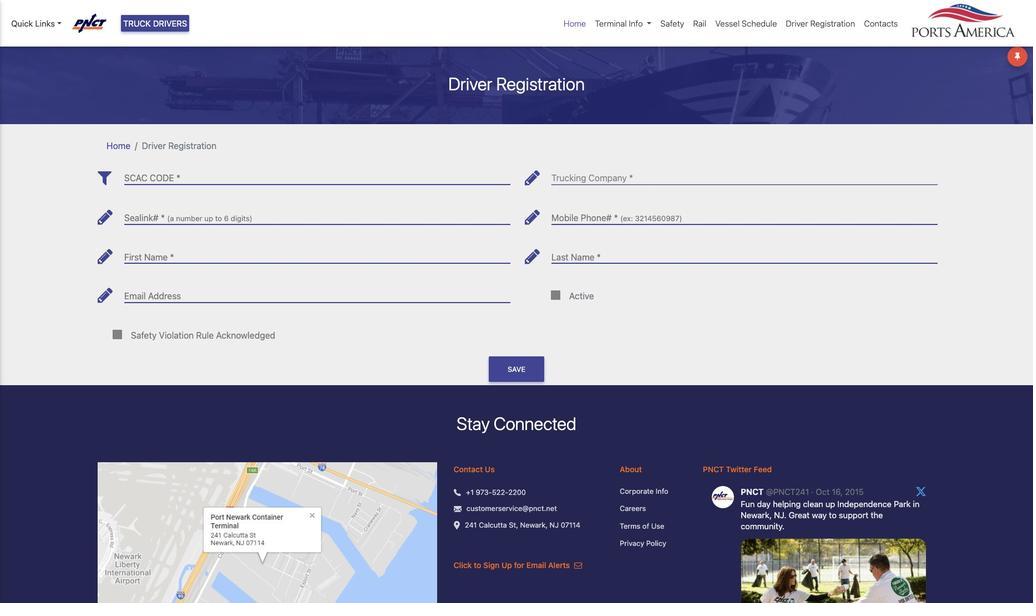 Task type: locate. For each thing, give the bounding box(es) containing it.
0 vertical spatial safety
[[660, 18, 684, 28]]

1 horizontal spatial driver registration
[[448, 73, 585, 94]]

sign
[[483, 561, 500, 570]]

2 horizontal spatial driver registration
[[786, 18, 855, 28]]

quick
[[11, 18, 33, 28]]

feed
[[754, 465, 772, 474]]

* for mobile phone# * (ex: 3214560987)
[[614, 213, 618, 223]]

* right company on the right
[[629, 173, 633, 183]]

0 horizontal spatial info
[[629, 18, 643, 28]]

first name *
[[124, 252, 174, 262]]

0 vertical spatial driver registration
[[786, 18, 855, 28]]

safety violation rule acknowledged
[[131, 331, 275, 341]]

0 vertical spatial email
[[124, 291, 146, 301]]

* right 'code'
[[176, 173, 180, 183]]

2 horizontal spatial registration
[[810, 18, 855, 28]]

links
[[35, 18, 55, 28]]

to left 6
[[215, 214, 222, 223]]

name for first
[[144, 252, 168, 262]]

driver
[[786, 18, 808, 28], [448, 73, 492, 94], [142, 141, 166, 151]]

Last Name * text field
[[552, 243, 938, 264]]

name
[[144, 252, 168, 262], [571, 252, 595, 262]]

sealink#
[[124, 213, 159, 223]]

None text field
[[124, 204, 510, 225], [552, 204, 938, 225], [124, 204, 510, 225], [552, 204, 938, 225]]

corporate
[[620, 487, 654, 496]]

email left address
[[124, 291, 146, 301]]

vessel
[[715, 18, 740, 28]]

safety
[[660, 18, 684, 28], [131, 331, 157, 341]]

safety for safety violation rule acknowledged
[[131, 331, 157, 341]]

truck drivers link
[[121, 15, 189, 32]]

up
[[502, 561, 512, 570]]

pnct
[[703, 465, 724, 474]]

use
[[651, 522, 664, 531]]

0 horizontal spatial home link
[[107, 141, 130, 151]]

for
[[514, 561, 524, 570]]

st,
[[509, 521, 518, 530]]

* right last
[[597, 252, 601, 262]]

digits)
[[231, 214, 252, 223]]

info for terminal info
[[629, 18, 643, 28]]

save button
[[489, 357, 544, 382]]

newark,
[[520, 521, 548, 530]]

home
[[564, 18, 586, 28], [107, 141, 130, 151]]

safety left 'rail'
[[660, 18, 684, 28]]

1 horizontal spatial home
[[564, 18, 586, 28]]

0 vertical spatial driver
[[786, 18, 808, 28]]

0 vertical spatial info
[[629, 18, 643, 28]]

rail
[[693, 18, 706, 28]]

+1 973-522-2200
[[466, 488, 526, 497]]

info right terminal
[[629, 18, 643, 28]]

home link up scac
[[107, 141, 130, 151]]

name right first
[[144, 252, 168, 262]]

1 name from the left
[[144, 252, 168, 262]]

1 horizontal spatial registration
[[496, 73, 585, 94]]

1 vertical spatial registration
[[496, 73, 585, 94]]

to left sign
[[474, 561, 481, 570]]

sealink# * (a number up to 6 digits)
[[124, 213, 252, 223]]

* for trucking company *
[[629, 173, 633, 183]]

home left terminal
[[564, 18, 586, 28]]

careers link
[[620, 504, 686, 515]]

0 horizontal spatial to
[[215, 214, 222, 223]]

973-
[[476, 488, 492, 497]]

corporate info
[[620, 487, 668, 496]]

1 vertical spatial safety
[[131, 331, 157, 341]]

* down (a
[[170, 252, 174, 262]]

+1
[[466, 488, 474, 497]]

name right last
[[571, 252, 595, 262]]

alerts
[[548, 561, 570, 570]]

1 horizontal spatial to
[[474, 561, 481, 570]]

policy
[[646, 539, 666, 548]]

0 horizontal spatial driver registration
[[142, 141, 216, 151]]

click to sign up for email alerts link
[[454, 561, 582, 570]]

info up careers link
[[656, 487, 668, 496]]

first
[[124, 252, 142, 262]]

0 vertical spatial home link
[[559, 13, 591, 34]]

2 vertical spatial registration
[[168, 141, 216, 151]]

1 horizontal spatial info
[[656, 487, 668, 496]]

0 vertical spatial home
[[564, 18, 586, 28]]

2 name from the left
[[571, 252, 595, 262]]

2 vertical spatial driver registration
[[142, 141, 216, 151]]

rule
[[196, 331, 214, 341]]

241 calcutta st, newark, nj 07114 link
[[465, 520, 580, 531]]

contacts
[[864, 18, 898, 28]]

1 vertical spatial info
[[656, 487, 668, 496]]

envelope o image
[[574, 562, 582, 570]]

1 horizontal spatial name
[[571, 252, 595, 262]]

connected
[[494, 414, 576, 435]]

driver registration
[[786, 18, 855, 28], [448, 73, 585, 94], [142, 141, 216, 151]]

SCAC CODE * search field
[[124, 165, 510, 185]]

*
[[176, 173, 180, 183], [629, 173, 633, 183], [161, 213, 165, 223], [614, 213, 618, 223], [170, 252, 174, 262], [597, 252, 601, 262]]

1 vertical spatial driver registration
[[448, 73, 585, 94]]

safety left violation
[[131, 331, 157, 341]]

0 horizontal spatial driver
[[142, 141, 166, 151]]

2200
[[508, 488, 526, 497]]

1 vertical spatial home
[[107, 141, 130, 151]]

rail link
[[689, 13, 711, 34]]

drivers
[[153, 18, 187, 28]]

to
[[215, 214, 222, 223], [474, 561, 481, 570]]

0 horizontal spatial name
[[144, 252, 168, 262]]

0 horizontal spatial home
[[107, 141, 130, 151]]

1 horizontal spatial home link
[[559, 13, 591, 34]]

Email Address text field
[[124, 283, 510, 303]]

1 vertical spatial email
[[526, 561, 546, 570]]

home link left terminal
[[559, 13, 591, 34]]

pnct twitter feed
[[703, 465, 772, 474]]

vessel schedule link
[[711, 13, 781, 34]]

vessel schedule
[[715, 18, 777, 28]]

1 horizontal spatial driver
[[448, 73, 492, 94]]

522-
[[492, 488, 508, 497]]

1 vertical spatial driver
[[448, 73, 492, 94]]

email right for
[[526, 561, 546, 570]]

save
[[508, 365, 525, 374]]

email
[[124, 291, 146, 301], [526, 561, 546, 570]]

terminal info
[[595, 18, 643, 28]]

2 horizontal spatial driver
[[786, 18, 808, 28]]

quick links
[[11, 18, 55, 28]]

click to sign up for email alerts
[[454, 561, 572, 570]]

0 horizontal spatial safety
[[131, 331, 157, 341]]

(ex:
[[620, 214, 633, 223]]

* left "(ex:"
[[614, 213, 618, 223]]

code
[[150, 173, 174, 183]]

up
[[204, 214, 213, 223]]

click
[[454, 561, 472, 570]]

0 vertical spatial registration
[[810, 18, 855, 28]]

company
[[589, 173, 627, 183]]

0 horizontal spatial registration
[[168, 141, 216, 151]]

last name *
[[552, 252, 601, 262]]

home up scac
[[107, 141, 130, 151]]

privacy
[[620, 539, 644, 548]]

1 vertical spatial home link
[[107, 141, 130, 151]]

0 vertical spatial to
[[215, 214, 222, 223]]

twitter
[[726, 465, 752, 474]]

truck
[[123, 18, 151, 28]]

info for corporate info
[[656, 487, 668, 496]]

1 horizontal spatial safety
[[660, 18, 684, 28]]



Task type: describe. For each thing, give the bounding box(es) containing it.
* for last name *
[[597, 252, 601, 262]]

mobile
[[552, 213, 578, 223]]

stay
[[457, 414, 490, 435]]

quick links link
[[11, 17, 61, 30]]

* left (a
[[161, 213, 165, 223]]

3214560987)
[[635, 214, 682, 223]]

privacy policy
[[620, 539, 666, 548]]

stay connected
[[457, 414, 576, 435]]

First Name * text field
[[124, 243, 510, 264]]

trucking company *
[[552, 173, 633, 183]]

07114
[[561, 521, 580, 530]]

1 horizontal spatial email
[[526, 561, 546, 570]]

address
[[148, 291, 181, 301]]

Trucking Company * text field
[[552, 165, 938, 185]]

* for first name *
[[170, 252, 174, 262]]

terminal info link
[[591, 13, 656, 34]]

schedule
[[742, 18, 777, 28]]

0 horizontal spatial email
[[124, 291, 146, 301]]

trucking
[[552, 173, 586, 183]]

nj
[[550, 521, 559, 530]]

careers
[[620, 504, 646, 513]]

of
[[642, 522, 649, 531]]

6
[[224, 214, 229, 223]]

violation
[[159, 331, 194, 341]]

phone#
[[581, 213, 612, 223]]

1 vertical spatial to
[[474, 561, 481, 570]]

driver registration link
[[781, 13, 860, 34]]

acknowledged
[[216, 331, 275, 341]]

about
[[620, 465, 642, 474]]

customerservice@pnct.net link
[[467, 504, 557, 515]]

241
[[465, 521, 477, 530]]

contacts link
[[860, 13, 902, 34]]

* for scac code *
[[176, 173, 180, 183]]

contact us
[[454, 465, 495, 474]]

number
[[176, 214, 202, 223]]

safety link
[[656, 13, 689, 34]]

terms of use
[[620, 522, 664, 531]]

email address
[[124, 291, 181, 301]]

calcutta
[[479, 521, 507, 530]]

active
[[569, 291, 594, 301]]

scac
[[124, 173, 147, 183]]

safety for safety
[[660, 18, 684, 28]]

to inside sealink# * (a number up to 6 digits)
[[215, 214, 222, 223]]

(a
[[167, 214, 174, 223]]

name for last
[[571, 252, 595, 262]]

us
[[485, 465, 495, 474]]

contact
[[454, 465, 483, 474]]

last
[[552, 252, 569, 262]]

terms of use link
[[620, 521, 686, 532]]

241 calcutta st, newark, nj 07114
[[465, 521, 580, 530]]

+1 973-522-2200 link
[[466, 488, 526, 498]]

truck drivers
[[123, 18, 187, 28]]

2 vertical spatial driver
[[142, 141, 166, 151]]

terminal
[[595, 18, 627, 28]]

privacy policy link
[[620, 539, 686, 550]]

corporate info link
[[620, 486, 686, 497]]

customerservice@pnct.net
[[467, 504, 557, 513]]

terms
[[620, 522, 640, 531]]

mobile phone# * (ex: 3214560987)
[[552, 213, 682, 223]]

scac code *
[[124, 173, 180, 183]]



Task type: vqa. For each thing, say whether or not it's contained in the screenshot.
Trucking at top right
yes



